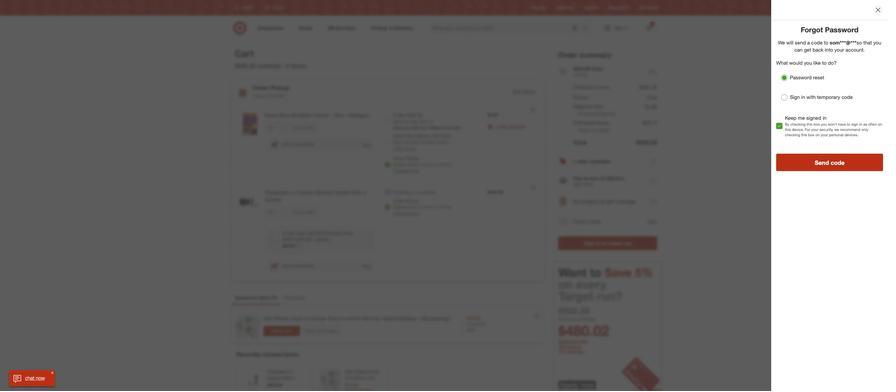 Task type: vqa. For each thing, say whether or not it's contained in the screenshot.
second Add a substitute from the top
yes



Task type: locate. For each thing, give the bounding box(es) containing it.
1 within from the top
[[407, 162, 418, 167]]

sign down promo code
[[584, 241, 595, 247]]

1 add a substitute from the top
[[282, 142, 315, 147]]

on inside on every target run?
[[559, 278, 573, 292]]

2 link
[[643, 21, 656, 35]]

pinole for 1st the change store button from the bottom of the page
[[440, 205, 452, 210]]

2 inside playstation 5 console marvel's spider-man 2 bundle
[[364, 190, 366, 196]]

store pickup radio for 1st the change store button from the bottom of the page
[[385, 204, 391, 211]]

1 offer available button down $5.29
[[495, 123, 526, 130]]

later down raisin bran breakfast cereal - 24oz - kellogg's
[[308, 125, 315, 130]]

code right promo
[[590, 219, 601, 225]]

won't
[[829, 122, 838, 127]]

1 save for later button from the top
[[290, 123, 318, 133]]

order summary
[[558, 51, 612, 59]]

0 vertical spatial your
[[835, 47, 845, 53]]

0 vertical spatial subtotal
[[573, 84, 592, 91]]

What can we help you find? suggestions appear below search field
[[429, 21, 584, 35]]

0 horizontal spatial $555.03
[[573, 66, 591, 72]]

password
[[826, 25, 859, 34], [791, 75, 812, 81]]

redcard
[[584, 5, 599, 10], [562, 345, 582, 351]]

0 horizontal spatial christmas
[[304, 316, 327, 322]]

within down more
[[407, 162, 418, 167]]

into
[[825, 47, 834, 53]]

1 horizontal spatial wondershop™
[[421, 316, 452, 322]]

2 it from the top
[[402, 140, 404, 145]]

finial
[[291, 316, 303, 322], [369, 370, 379, 375]]

based on 94564
[[578, 128, 610, 133]]

chat now dialog
[[9, 371, 55, 387]]

save for breakfast
[[293, 125, 301, 130]]

1 vertical spatial sign
[[584, 241, 595, 247]]

1 horizontal spatial target
[[609, 5, 619, 10]]

0 horizontal spatial your
[[812, 127, 819, 132]]

chat now button
[[9, 371, 55, 387]]

finial inside 40ct plastic finial christmas tree ornament set - wondershop™
[[369, 370, 379, 375]]

fee
[[608, 111, 615, 117]]

1 vertical spatial finial
[[369, 370, 379, 375]]

to left 'check'
[[602, 241, 607, 247]]

1 vertical spatial offer
[[578, 159, 589, 165]]

0 horizontal spatial 1
[[273, 295, 275, 302]]

store pickup radio for 1st the change store button from the top
[[385, 162, 391, 168]]

what would you like to do?
[[777, 60, 837, 66]]

box down signed
[[814, 122, 821, 127]]

subtotal
[[573, 84, 592, 91], [559, 340, 578, 346]]

0 horizontal spatial tree
[[328, 316, 337, 322]]

subtotal up '5% savings'
[[559, 340, 578, 346]]

as down delivery
[[422, 140, 426, 145]]

can
[[795, 47, 803, 53]]

1 vertical spatial estimated
[[573, 120, 596, 126]]

this up the for
[[807, 122, 813, 127]]

apply now button
[[559, 381, 596, 390]]

1 horizontal spatial redcard
[[584, 5, 599, 10]]

within for 1st the change store button from the top
[[407, 162, 418, 167]]

2 change from the top
[[393, 211, 409, 216]]

estimated for estimated taxes
[[573, 120, 596, 126]]

5 for digital
[[290, 370, 293, 375]]

save for later down 'breakfast'
[[293, 125, 315, 130]]

2 hours from the top
[[423, 205, 434, 210]]

you up security, on the right of the page
[[822, 122, 828, 127]]

ornament inside 40ct plastic finial christmas tree ornament set - wondershop™
[[345, 382, 365, 388]]

for down playstation 5 console marvel's spider-man 2 bundle
[[302, 210, 307, 215]]

order down $505.28 subtotal
[[253, 84, 269, 91]]

0 horizontal spatial $10.50
[[345, 383, 358, 388]]

bran
[[280, 112, 291, 119]]

password up som***@***
[[826, 25, 859, 34]]

1 vertical spatial change
[[393, 211, 409, 216]]

1 vertical spatial save for later button
[[290, 208, 318, 217]]

40ct
[[264, 316, 273, 322], [345, 370, 354, 375]]

set inside 40ct plastic finial christmas tree ornament set pale teal/gold/slate - wondershop™ 'link'
[[362, 316, 370, 322]]

now inside button
[[36, 376, 45, 382]]

1 left favorites at the bottom left of page
[[273, 295, 275, 302]]

pinole inside order pickup 2 items at pinole
[[273, 93, 285, 99]]

1 vertical spatial ready
[[393, 205, 406, 210]]

5 inside playstation 5 digital edition console
[[290, 370, 293, 375]]

on left every
[[559, 278, 573, 292]]

with up savings
[[579, 340, 588, 346]]

hours down shipping not available on the left top of page
[[423, 205, 434, 210]]

sign for sign in to check out
[[584, 241, 595, 247]]

1 vertical spatial hours
[[423, 205, 434, 210]]

you right that
[[874, 40, 882, 46]]

this
[[807, 122, 813, 127], [786, 127, 792, 132], [802, 133, 808, 138]]

0 vertical spatial it
[[402, 119, 404, 124]]

pickup inside order pickup 2 items at pinole
[[270, 84, 290, 91]]

1 horizontal spatial sign
[[791, 94, 801, 100]]

save for later button down playstation 5 console marvel's spider-man 2 bundle
[[290, 208, 318, 217]]

more
[[406, 146, 416, 151]]

it down day
[[402, 119, 404, 124]]

ready for 1st the change store button from the bottom of the page
[[393, 205, 406, 210]]

affirm image
[[558, 177, 568, 187], [559, 178, 568, 184]]

2 vertical spatial 1
[[273, 295, 275, 302]]

$555.03 for $555.03 total 2 items
[[573, 66, 591, 72]]

a up get
[[808, 40, 811, 46]]

this down by
[[786, 127, 792, 132]]

plastic inside 40ct plastic finial christmas tree ornament set - wondershop™
[[355, 370, 368, 375]]

substitute
[[295, 142, 315, 147], [295, 264, 315, 269]]

console
[[296, 190, 314, 196], [267, 382, 283, 388]]

get up when
[[393, 119, 400, 124]]

Password reset radio
[[782, 75, 788, 81]]

1 get from the top
[[393, 119, 400, 124]]

christmas inside 'link'
[[304, 316, 327, 322]]

set
[[362, 316, 370, 322], [366, 382, 373, 388]]

now for chat now
[[36, 376, 45, 382]]

1 vertical spatial wondershop™
[[345, 388, 372, 392]]

every
[[576, 278, 607, 292]]

a
[[808, 40, 811, 46], [292, 142, 294, 147], [292, 264, 294, 269]]

get up learn
[[393, 140, 400, 145]]

as inside keep me signed in by checking this box you won't have to sign in as often on this device. for your security, we recommend only checking this box on your personal devices.
[[864, 122, 868, 127]]

get inside the 2-day shipping get it by sat, nov 18 when you order by 12:00pm tomorrow
[[393, 119, 400, 124]]

add a substitute down 'breakfast'
[[282, 142, 315, 147]]

2 vertical spatial save
[[605, 266, 632, 280]]

0 horizontal spatial offer
[[499, 124, 508, 129]]

you inside keep me signed in by checking this box you won't have to sign in as often on this device. for your security, we recommend only checking this box on your personal devices.
[[822, 122, 828, 127]]

change store button up shipping
[[393, 168, 420, 174]]

add a substitute down $69.00
[[282, 264, 315, 269]]

estimated down regional fees
[[578, 111, 598, 117]]

chat now
[[25, 376, 45, 382]]

allstate
[[316, 237, 330, 242]]

1 vertical spatial subtotal
[[559, 340, 578, 346]]

order down shipping
[[393, 199, 405, 204]]

personal
[[830, 133, 844, 138]]

later down playstation 5 console marvel's spider-man 2 bundle
[[308, 210, 315, 215]]

account.
[[846, 47, 865, 53]]

regional fees
[[573, 103, 604, 110]]

0 vertical spatial available
[[509, 124, 526, 129]]

estimated up based
[[573, 120, 596, 126]]

$505.28 up $480.02
[[559, 306, 590, 317]]

save for later button down 'breakfast'
[[290, 123, 318, 133]]

1 horizontal spatial console
[[296, 190, 314, 196]]

2 horizontal spatial $505.28
[[640, 84, 658, 91]]

1 inside cart item ready to fulfill group
[[495, 124, 498, 129]]

1 vertical spatial get
[[393, 140, 400, 145]]

2 add a substitute from the top
[[282, 264, 315, 269]]

0 vertical spatial christmas
[[304, 316, 327, 322]]

40ct for 40ct plastic finial christmas tree ornament set pale teal/gold/slate - wondershop™
[[264, 316, 273, 322]]

0 vertical spatial 1
[[495, 124, 498, 129]]

target down want
[[559, 290, 594, 304]]

2 right man at the left
[[364, 190, 366, 196]]

sign
[[852, 122, 859, 127]]

$505.28 down cart
[[235, 62, 256, 70]]

as up only
[[864, 122, 868, 127]]

none text field containing we will send a code to
[[779, 40, 882, 53]]

for left the gift
[[600, 199, 606, 205]]

1 order pickup ready within 2 hours at pinole change store from the top
[[393, 156, 452, 174]]

with left temporary
[[807, 94, 816, 100]]

0 vertical spatial $555.03
[[573, 66, 591, 72]]

now right "apply" in the bottom right of the page
[[581, 381, 595, 390]]

set inside 40ct plastic finial christmas tree ornament set - wondershop™
[[366, 382, 373, 388]]

40ct inside 40ct plastic finial christmas tree ornament set - wondershop™
[[345, 370, 354, 375]]

bag
[[599, 111, 607, 117]]

as
[[864, 122, 868, 127], [405, 140, 410, 145], [422, 140, 426, 145], [583, 176, 589, 182], [600, 176, 606, 182]]

pinole for 1st the change store button from the top
[[440, 162, 452, 167]]

1 store from the top
[[410, 168, 420, 174]]

to left cart
[[280, 329, 284, 334]]

1 horizontal spatial offer
[[578, 159, 589, 165]]

ornament inside 'link'
[[339, 316, 361, 322]]

1 offer available up low
[[573, 159, 611, 165]]

1 ready from the top
[[393, 162, 406, 167]]

spider-
[[336, 190, 352, 196]]

1 horizontal spatial $10.50
[[467, 316, 480, 321]]

at down shipping not available on the left top of page
[[436, 205, 439, 210]]

that
[[864, 40, 873, 46]]

✕
[[51, 372, 54, 375]]

summary
[[580, 51, 612, 59]]

order inside order pickup 2 items at pinole
[[253, 84, 269, 91]]

subtotal up order pickup 2 items at pinole in the left top of the page
[[258, 62, 281, 70]]

2 change store button from the top
[[393, 211, 420, 217]]

hours
[[423, 162, 434, 167], [423, 205, 434, 210]]

to inside "button"
[[280, 329, 284, 334]]

40ct inside 'link'
[[264, 316, 273, 322]]

ready down shipping
[[393, 205, 406, 210]]

ready
[[393, 162, 406, 167], [393, 205, 406, 210]]

so
[[857, 40, 863, 46]]

subtotal for subtotal (2 items)
[[573, 84, 592, 91]]

order pickup ready within 2 hours at pinole change store down not
[[393, 199, 452, 216]]

0 vertical spatial ready
[[393, 162, 406, 167]]

console left marvel's
[[296, 190, 314, 196]]

1 vertical spatial $505.28
[[640, 84, 658, 91]]

1 vertical spatial christmas
[[345, 376, 365, 381]]

1 horizontal spatial finial
[[369, 370, 379, 375]]

2 right $505.28 subtotal
[[286, 62, 290, 70]]

add a substitute
[[282, 142, 315, 147], [282, 264, 315, 269]]

you inside the 2-day shipping get it by sat, nov 18 when you order by 12:00pm tomorrow
[[404, 126, 410, 130]]

it up learn more button
[[402, 140, 404, 145]]

sign in to check out
[[584, 241, 632, 247]]

do?
[[829, 60, 837, 66]]

playstation inside playstation 5 digital edition console
[[267, 370, 289, 375]]

1 change from the top
[[393, 168, 409, 174]]

1 horizontal spatial 1 offer available button
[[558, 152, 658, 172]]

items
[[291, 62, 307, 70], [577, 72, 588, 78], [256, 93, 267, 99], [328, 329, 337, 334], [284, 351, 299, 359]]

0 vertical spatial estimated
[[578, 111, 598, 117]]

40ct plastic finial christmas tree ornament set - wondershop™ image
[[320, 369, 342, 391], [320, 369, 342, 391]]

for
[[805, 127, 811, 132]]

marvel's
[[316, 190, 334, 196]]

sign inside forgot password dialog
[[791, 94, 801, 100]]

with up "6pm"
[[432, 133, 440, 139]]

playstation 5 digital edition console image
[[241, 369, 263, 391], [241, 369, 263, 391]]

change store button
[[393, 168, 420, 174], [393, 211, 420, 217]]

save for later
[[293, 125, 315, 130], [293, 210, 315, 215]]

now for apply now
[[581, 381, 595, 390]]

$505.28 up free
[[640, 84, 658, 91]]

1 vertical spatial available
[[590, 159, 611, 165]]

substitute down 'breakfast'
[[295, 142, 315, 147]]

2 get from the top
[[393, 140, 400, 145]]

add a substitute for topmost add button
[[282, 142, 315, 147]]

2 vertical spatial your
[[821, 133, 829, 138]]

cart item ready to fulfill group
[[231, 104, 543, 182], [231, 182, 543, 281]]

0 vertical spatial checking
[[791, 122, 806, 127]]

0 vertical spatial within
[[407, 162, 418, 167]]

0 vertical spatial redcard
[[584, 5, 599, 10]]

your inside 'so that you can get back into your account.'
[[835, 47, 845, 53]]

$555.03 down order summary
[[573, 66, 591, 72]]

2 left year on the left bottom of the page
[[283, 231, 285, 236]]

finial inside 40ct plastic finial christmas tree ornament set pale teal/gold/slate - wondershop™ 'link'
[[291, 316, 303, 322]]

at inside order pickup 2 items at pinole
[[268, 93, 272, 99]]

2 vertical spatial $505.28
[[559, 306, 590, 317]]

change store button down shipping
[[393, 211, 420, 217]]

offer
[[499, 124, 508, 129], [578, 159, 589, 165]]

1 horizontal spatial $555.03
[[637, 139, 658, 146]]

code right temporary
[[842, 94, 853, 100]]

1 horizontal spatial available
[[509, 124, 526, 129]]

2 vertical spatial later
[[259, 295, 270, 302]]

tree inside 40ct plastic finial christmas tree ornament set - wondershop™
[[366, 376, 374, 381]]

sign for sign in with temporary code
[[791, 94, 801, 100]]

0 vertical spatial target
[[609, 5, 619, 10]]

a down 'breakfast'
[[292, 142, 294, 147]]

$505.28 for $505.28
[[640, 84, 658, 91]]

0 vertical spatial subtotal
[[258, 62, 281, 70]]

get
[[805, 47, 812, 53]]

cereal
[[315, 112, 329, 119]]

2 ready from the top
[[393, 205, 406, 210]]

1 vertical spatial plastic
[[355, 370, 368, 375]]

tree for pale
[[328, 316, 337, 322]]

1 vertical spatial tree
[[366, 376, 374, 381]]

keep
[[786, 115, 797, 121]]

1 vertical spatial change store button
[[393, 211, 420, 217]]

sign right sign in with temporary code option
[[791, 94, 801, 100]]

save for later button for breakfast
[[290, 123, 318, 133]]

2 down "same day delivery with shipt get it as soon as 6pm today learn more"
[[420, 162, 422, 167]]

1 offer available
[[495, 124, 526, 129], [573, 159, 611, 165]]

0 vertical spatial ornament
[[339, 316, 361, 322]]

code up back
[[812, 40, 823, 46]]

you up day
[[404, 126, 410, 130]]

0 vertical spatial by
[[405, 119, 410, 124]]

wondershop™
[[421, 316, 452, 322], [345, 388, 372, 392]]

None text field
[[779, 40, 882, 53]]

target
[[609, 5, 619, 10], [559, 290, 594, 304]]

0 vertical spatial sign
[[791, 94, 801, 100]]

1 hours from the top
[[423, 162, 434, 167]]

add button
[[362, 142, 371, 148], [648, 218, 658, 226], [362, 264, 371, 269]]

1 save for later from the top
[[293, 125, 315, 130]]

store
[[410, 168, 420, 174], [410, 211, 420, 216]]

1 vertical spatial 5
[[290, 370, 293, 375]]

shop
[[307, 329, 315, 334]]

1 horizontal spatial $505.28
[[559, 306, 590, 317]]

0 vertical spatial tree
[[328, 316, 337, 322]]

gift
[[607, 199, 614, 205]]

save for later for console
[[293, 210, 315, 215]]

2 store pickup radio from the top
[[385, 204, 391, 211]]

1 cart item ready to fulfill group from the top
[[231, 104, 543, 182]]

redcard right ad
[[584, 5, 599, 10]]

with
[[807, 94, 816, 100], [432, 133, 440, 139], [579, 340, 588, 346]]

shipping
[[406, 112, 422, 118]]

a down $69.00
[[292, 264, 294, 269]]

2 save for later button from the top
[[290, 208, 318, 217]]

you inside 'so that you can get back into your account.'
[[874, 40, 882, 46]]

1 vertical spatial redcard
[[562, 345, 582, 351]]

sale
[[467, 328, 476, 333]]

0 vertical spatial $10.50
[[467, 316, 480, 321]]

save for console
[[293, 210, 301, 215]]

None radio
[[385, 118, 391, 124], [385, 140, 391, 146], [385, 190, 391, 196], [385, 118, 391, 124], [385, 140, 391, 146], [385, 190, 391, 196]]

later for breakfast
[[308, 125, 315, 130]]

redcard down $480.02
[[562, 345, 582, 351]]

it inside "same day delivery with shipt get it as soon as 6pm today learn more"
[[402, 140, 404, 145]]

1 vertical spatial with
[[432, 133, 440, 139]]

*
[[654, 267, 655, 272]]

tree
[[328, 316, 337, 322], [366, 376, 374, 381]]

40ct for 40ct plastic finial christmas tree ornament set - wondershop™
[[345, 370, 354, 375]]

1 store pickup radio from the top
[[385, 162, 391, 168]]

playstation
[[265, 190, 290, 196], [267, 370, 289, 375]]

at down "6pm"
[[436, 162, 439, 167]]

$505.28 for $505.28 subtotal
[[235, 62, 256, 70]]

code inside text field
[[812, 40, 823, 46]]

in inside sign in to check out button
[[596, 241, 601, 247]]

0 vertical spatial add a substitute
[[282, 142, 315, 147]]

0 horizontal spatial $505.28
[[235, 62, 256, 70]]

pinole
[[273, 93, 285, 99], [440, 162, 452, 167], [440, 205, 452, 210]]

within for 1st the change store button from the bottom of the page
[[407, 205, 418, 210]]

5%
[[636, 266, 654, 280], [559, 349, 566, 355]]

affirm image left pay
[[559, 178, 568, 184]]

0 horizontal spatial with
[[432, 133, 440, 139]]

0 horizontal spatial 40ct
[[264, 316, 273, 322]]

1 vertical spatial 1 offer available button
[[558, 152, 658, 172]]

5 inside playstation 5 console marvel's spider-man 2 bundle
[[292, 190, 294, 196]]

add
[[282, 142, 290, 147], [363, 142, 371, 147], [648, 219, 657, 225], [282, 264, 290, 269], [363, 264, 371, 269], [272, 329, 279, 334]]

0 vertical spatial 40ct
[[264, 316, 273, 322]]

0 vertical spatial order pickup ready within 2 hours at pinole change store
[[393, 156, 452, 174]]

playstation 5 console marvel&#39;s spider-man 2 bundle image
[[236, 190, 261, 214]]

playstation up bundle
[[265, 190, 290, 196]]

2 store from the top
[[410, 211, 420, 216]]

1 offer available button inside cart item ready to fulfill group
[[495, 123, 526, 130]]

$5.29
[[488, 112, 499, 118]]

run?
[[597, 290, 623, 304]]

pickup down 2 items
[[270, 84, 290, 91]]

$10.50 inside $10.50 reg $15.00 sale
[[467, 316, 480, 321]]

1 vertical spatial within
[[407, 205, 418, 210]]

forgot password
[[801, 25, 859, 34]]

save for later for breakfast
[[293, 125, 315, 130]]

1 it from the top
[[402, 119, 404, 124]]

playstation up digital
[[267, 370, 289, 375]]

0 vertical spatial save for later
[[293, 125, 315, 130]]

1 horizontal spatial password
[[826, 25, 859, 34]]

0 vertical spatial later
[[308, 125, 315, 130]]

$399.99
[[267, 383, 282, 388]]

with inside forgot password dialog
[[807, 94, 816, 100]]

at up raisin
[[268, 93, 272, 99]]

box down the for
[[809, 133, 815, 138]]

in right signed
[[823, 115, 827, 121]]

christmas for 40ct plastic finial christmas tree ornament set - wondershop™
[[345, 376, 365, 381]]

1 vertical spatial 40ct
[[345, 370, 354, 375]]

0 horizontal spatial by
[[405, 119, 410, 124]]

tree inside 'link'
[[328, 316, 337, 322]]

change for 1st the change store button from the top
[[393, 168, 409, 174]]

within
[[407, 162, 418, 167], [407, 205, 418, 210]]

stores
[[648, 5, 659, 10]]

1 vertical spatial store pickup radio
[[385, 204, 391, 211]]

add inside "button"
[[272, 329, 279, 334]]

regional
[[573, 103, 593, 110]]

save up video in the bottom of the page
[[293, 210, 301, 215]]

2 save for later from the top
[[293, 210, 315, 215]]

0 vertical spatial at
[[268, 93, 272, 99]]

order pickup 2 items at pinole
[[253, 84, 290, 99]]

later left (
[[259, 295, 270, 302]]

- inside 2 year video games protection plan ($450-$499.99) - allstate
[[313, 237, 314, 242]]

2 horizontal spatial with
[[807, 94, 816, 100]]

password down the 'would'
[[791, 75, 812, 81]]

save up 'run?'
[[605, 266, 632, 280]]

2 items
[[286, 62, 307, 70]]

2 within from the top
[[407, 205, 418, 210]]

add to cart
[[272, 329, 292, 334]]

change for 1st the change store button from the bottom of the page
[[393, 211, 409, 216]]

ready down learn
[[393, 162, 406, 167]]

1 vertical spatial console
[[267, 382, 283, 388]]

1 horizontal spatial christmas
[[345, 376, 365, 381]]

you left like
[[805, 60, 813, 66]]

0 vertical spatial save
[[293, 125, 301, 130]]

to up the into
[[825, 40, 829, 46]]

0 vertical spatial change
[[393, 168, 409, 174]]

$555.03 inside $555.03 total 2 items
[[573, 66, 591, 72]]

sign inside button
[[584, 241, 595, 247]]

1 vertical spatial cart item ready to fulfill group
[[231, 182, 543, 281]]

0 horizontal spatial wondershop™
[[345, 388, 372, 392]]

send code button
[[777, 154, 884, 172]]

$10.50 for $10.50
[[345, 383, 358, 388]]

christmas inside 40ct plastic finial christmas tree ornament set - wondershop™
[[345, 376, 365, 381]]

2 cart item ready to fulfill group from the top
[[231, 182, 543, 281]]

as right low
[[600, 176, 606, 182]]

video
[[296, 231, 307, 236]]

$555.03
[[573, 66, 591, 72], [637, 139, 658, 146]]

would
[[790, 60, 803, 66]]

estimated bag fee
[[578, 111, 615, 117]]

2 vertical spatial available
[[419, 190, 436, 195]]

1 change store button from the top
[[393, 168, 420, 174]]

chat
[[25, 376, 34, 382]]

soon
[[411, 140, 421, 145]]

in
[[802, 94, 806, 100], [823, 115, 827, 121], [860, 122, 863, 127], [596, 241, 601, 247]]

1 vertical spatial ornament
[[345, 382, 365, 388]]

2 horizontal spatial available
[[590, 159, 611, 165]]

by down nov
[[422, 126, 426, 130]]

in left 'check'
[[596, 241, 601, 247]]

now right chat
[[36, 376, 45, 382]]

1 horizontal spatial 40ct
[[345, 370, 354, 375]]

playstation inside playstation 5 console marvel's spider-man 2 bundle
[[265, 190, 290, 196]]

eligible
[[583, 199, 599, 205]]

finial for 40ct plastic finial christmas tree ornament set - wondershop™
[[369, 370, 379, 375]]

plastic inside 'link'
[[275, 316, 290, 322]]

subtotal left (2
[[573, 84, 592, 91]]

code
[[812, 40, 823, 46], [842, 94, 853, 100], [831, 159, 845, 166], [590, 219, 601, 225]]

hours down "6pm"
[[423, 162, 434, 167]]

sat,
[[411, 119, 419, 124]]

Store pickup radio
[[385, 162, 391, 168], [385, 204, 391, 211]]

tree for -
[[366, 376, 374, 381]]

1 vertical spatial order pickup ready within 2 hours at pinole change store
[[393, 199, 452, 216]]

send
[[795, 40, 806, 46]]

0 horizontal spatial redcard
[[562, 345, 582, 351]]

$505.28 inside $505.28 current subtotal $480.02
[[559, 306, 590, 317]]

2 order pickup ready within 2 hours at pinole change store from the top
[[393, 199, 452, 216]]

year
[[286, 231, 295, 236]]

2 vertical spatial this
[[802, 133, 808, 138]]

by left sat,
[[405, 119, 410, 124]]

change up shipping
[[393, 168, 409, 174]]

target inside on every target run?
[[559, 290, 594, 304]]

None checkbox
[[777, 123, 783, 129]]



Task type: describe. For each thing, give the bounding box(es) containing it.
raisin bran breakfast cereal - 24oz - kellogg's image
[[236, 112, 261, 137]]

pale
[[371, 316, 381, 322]]

subtotal inside $505.28 current subtotal $480.02
[[577, 317, 595, 323]]

playstation 5 console marvel's spider-man 2 bundle link
[[265, 190, 375, 204]]

recently viewed items
[[236, 351, 299, 359]]

0 horizontal spatial 5%
[[559, 349, 566, 355]]

5 for console
[[292, 190, 294, 196]]

save for later button for console
[[290, 208, 318, 217]]

pickup down more
[[406, 156, 419, 161]]

weekly ad link
[[556, 5, 574, 10]]

0 horizontal spatial available
[[419, 190, 436, 195]]

to inside text field
[[825, 40, 829, 46]]

find stores
[[640, 5, 659, 10]]

for down 'breakfast'
[[302, 125, 307, 130]]

similar
[[317, 329, 327, 334]]

Sign in with temporary code radio
[[782, 94, 788, 101]]

will
[[787, 40, 794, 46]]

saved for later ( 1 )
[[235, 295, 277, 302]]

promo code
[[573, 219, 601, 225]]

find
[[640, 5, 647, 10]]

device.
[[793, 127, 804, 132]]

ornament for pale
[[339, 316, 361, 322]]

2 inside $555.03 total 2 items
[[573, 72, 576, 78]]

ornament for -
[[345, 382, 365, 388]]

items inside order pickup 2 items at pinole
[[256, 93, 267, 99]]

it inside the 2-day shipping get it by sat, nov 18 when you order by 12:00pm tomorrow
[[402, 119, 404, 124]]

1 substitute from the top
[[295, 142, 315, 147]]

to right like
[[823, 60, 827, 66]]

ad
[[569, 5, 574, 10]]

reg
[[467, 322, 474, 327]]

breakfast
[[292, 112, 313, 119]]

not
[[412, 190, 418, 195]]

redcard link
[[584, 5, 599, 10]]

$555.03 for $555.03
[[637, 139, 658, 146]]

1 vertical spatial a
[[292, 142, 294, 147]]

total
[[573, 139, 587, 146]]

to inside button
[[602, 241, 607, 247]]

console inside playstation 5 digital edition console
[[267, 382, 283, 388]]

$499.99)
[[295, 237, 312, 242]]

as up the affirm
[[583, 176, 589, 182]]

digital
[[267, 376, 279, 381]]

2 inside 2 year video games protection plan ($450-$499.99) - allstate
[[283, 231, 285, 236]]

password reset
[[791, 75, 825, 81]]

subtotal for subtotal with
[[559, 340, 578, 346]]

2 down stores
[[652, 22, 654, 26]]

savings
[[567, 349, 584, 355]]

40ct plastic finial christmas tree ornament set pale teal/gold/slate - wondershop&#8482; image
[[235, 315, 260, 340]]

items inside $555.03 total 2 items
[[577, 72, 588, 78]]

wondershop™ inside 40ct plastic finial christmas tree ornament set - wondershop™
[[345, 388, 372, 392]]

registry link
[[533, 5, 546, 10]]

playstation 5 console marvel's spider-man 2 bundle
[[265, 190, 366, 203]]

12:00pm
[[427, 126, 442, 130]]

$555.03 total 2 items
[[573, 66, 603, 78]]

items)
[[598, 85, 610, 90]]

pickup up regional
[[573, 94, 589, 101]]

get inside "same day delivery with shipt get it as soon as 6pm today learn more"
[[393, 140, 400, 145]]

want to save 5% *
[[559, 266, 655, 280]]

we
[[835, 127, 840, 132]]

on right often
[[879, 122, 883, 127]]

$505.28 for $505.28 current subtotal $480.02
[[559, 306, 590, 317]]

in right sign
[[860, 122, 863, 127]]

playstation 5 digital edition console
[[267, 370, 294, 388]]

- inside 40ct plastic finial christmas tree ornament set - wondershop™
[[374, 382, 376, 388]]

out
[[624, 241, 632, 247]]

weekly
[[556, 5, 568, 10]]

subtotal with
[[559, 340, 590, 346]]

Service plan checkbox
[[271, 238, 278, 244]]

($450-
[[283, 237, 295, 242]]

a inside dialog
[[808, 40, 811, 46]]

1 vertical spatial your
[[812, 127, 819, 132]]

apply now
[[560, 381, 595, 390]]

pickup down shipping not available on the left top of page
[[406, 199, 419, 204]]

console inside playstation 5 console marvel's spider-man 2 bundle
[[296, 190, 314, 196]]

teal/gold/slate
[[382, 316, 416, 322]]

day
[[406, 133, 413, 139]]

registry
[[533, 5, 546, 10]]

plastic for 40ct plastic finial christmas tree ornament set - wondershop™
[[355, 370, 368, 375]]

cart item ready to fulfill group containing raisin bran breakfast cereal - 24oz - kellogg's
[[231, 104, 543, 182]]

$48.75
[[643, 120, 658, 126]]

0 horizontal spatial subtotal
[[258, 62, 281, 70]]

40ct plastic finial christmas tree ornament set pale teal/gold/slate - wondershop™ link
[[264, 316, 452, 323]]

0 vertical spatial this
[[807, 122, 813, 127]]

set for -
[[366, 382, 373, 388]]

playstation for playstation 5 digital edition console
[[267, 370, 289, 375]]

what
[[777, 60, 789, 66]]

only
[[862, 127, 869, 132]]

2 vertical spatial with
[[579, 340, 588, 346]]

find stores link
[[640, 5, 659, 10]]

with inside "same day delivery with shipt get it as soon as 6pm today learn more"
[[432, 133, 440, 139]]

1 offer available inside cart item ready to fulfill group
[[495, 124, 526, 129]]

free
[[648, 94, 658, 101]]

order down learn
[[393, 156, 405, 161]]

(
[[271, 295, 273, 302]]

2 substitute from the top
[[295, 264, 315, 269]]

to right want
[[590, 266, 602, 280]]

back
[[813, 47, 824, 53]]

add a substitute for bottommost add button
[[282, 264, 315, 269]]

nov
[[420, 119, 428, 124]]

1 vertical spatial 1
[[573, 159, 576, 165]]

- inside 'link'
[[418, 316, 420, 322]]

0 vertical spatial box
[[814, 122, 821, 127]]

none text field inside forgot password dialog
[[779, 40, 882, 53]]

apply
[[560, 381, 579, 390]]

2 year video games protection plan ($450-$499.99) - allstate
[[283, 231, 353, 242]]

in right sign in with temporary code option
[[802, 94, 806, 100]]

affirm image left with
[[558, 177, 568, 187]]

reset
[[814, 75, 825, 81]]

add to cart button
[[264, 327, 300, 337]]

1 horizontal spatial by
[[422, 126, 426, 130]]

viewed
[[262, 351, 282, 359]]

1 vertical spatial at
[[436, 162, 439, 167]]

raisin bran breakfast cereal - 24oz - kellogg's link
[[265, 112, 375, 119]]

40ct plastic finial christmas tree ornament set - wondershop™
[[345, 370, 379, 392]]

2 vertical spatial at
[[436, 205, 439, 210]]

0 vertical spatial password
[[826, 25, 859, 34]]

store for 1st the change store button from the top
[[410, 168, 420, 174]]

forgot password dialog
[[772, 0, 889, 392]]

later for console
[[308, 210, 315, 215]]

me
[[799, 115, 806, 121]]

finial for 40ct plastic finial christmas tree ornament set pale teal/gold/slate - wondershop™
[[291, 316, 303, 322]]

for right saved
[[251, 295, 258, 302]]

2-
[[393, 112, 397, 118]]

1 vertical spatial this
[[786, 127, 792, 132]]

$10.50 reg $15.00 sale
[[467, 316, 486, 333]]

code inside button
[[831, 159, 845, 166]]

store for 1st the change store button from the bottom of the page
[[410, 211, 420, 216]]

set for pale
[[362, 316, 370, 322]]

current
[[559, 317, 576, 323]]

target circle link
[[609, 5, 630, 10]]

cart
[[235, 48, 254, 59]]

1 vertical spatial checking
[[786, 133, 801, 138]]

cart item ready to fulfill group containing playstation 5 console marvel's spider-man 2 bundle
[[231, 182, 543, 281]]

order
[[412, 126, 421, 130]]

1 vertical spatial box
[[809, 133, 815, 138]]

fees
[[594, 103, 604, 110]]

delivery
[[415, 133, 430, 139]]

to inside keep me signed in by checking this box you won't have to sign in as often on this device. for your security, we recommend only checking this box on your personal devices.
[[848, 122, 851, 127]]

0 vertical spatial add button
[[362, 142, 371, 148]]

5% savings
[[559, 349, 584, 355]]

christmas for 40ct plastic finial christmas tree ornament set pale teal/gold/slate - wondershop™
[[304, 316, 327, 322]]

check
[[608, 241, 623, 247]]

on every target run?
[[559, 278, 623, 304]]

$10.50 for $10.50 reg $15.00 sale
[[467, 316, 480, 321]]

when
[[393, 126, 403, 130]]

message
[[616, 199, 636, 205]]

2 vertical spatial add button
[[362, 264, 371, 269]]

2 inside order pickup 2 items at pinole
[[253, 93, 255, 99]]

by
[[786, 122, 790, 127]]

playstation for playstation 5 console marvel's spider-man 2 bundle
[[265, 190, 290, 196]]

1 vertical spatial add button
[[648, 218, 658, 226]]

we will send a code to som***@***
[[779, 40, 857, 46]]

1 vertical spatial password
[[791, 75, 812, 81]]

2 vertical spatial a
[[292, 264, 294, 269]]

temporary
[[818, 94, 841, 100]]

order pickup ready within 2 hours at pinole change store for 1st the change store button from the top
[[393, 156, 452, 174]]

total
[[593, 66, 603, 72]]

as down day
[[405, 140, 410, 145]]

order pickup ready within 2 hours at pinole change store for 1st the change store button from the bottom of the page
[[393, 199, 452, 216]]

1 horizontal spatial 5%
[[636, 266, 654, 280]]

plastic for 40ct plastic finial christmas tree ornament set pale teal/gold/slate - wondershop™
[[275, 316, 290, 322]]

order up $555.03 total 2 items
[[558, 51, 578, 59]]

protection
[[323, 231, 343, 236]]

offer inside cart item ready to fulfill group
[[499, 124, 508, 129]]

40ct plastic finial christmas tree ornament set pale teal/gold/slate - wondershop™ list item
[[231, 311, 544, 343]]

$499.99
[[488, 190, 503, 195]]

2 down shipping not available on the left top of page
[[420, 205, 422, 210]]

$52/mo.
[[607, 176, 626, 182]]

learn
[[393, 146, 404, 151]]

devices.
[[845, 133, 859, 138]]

target circle
[[609, 5, 630, 10]]

estimated for estimated bag fee
[[578, 111, 598, 117]]

ready for 1st the change store button from the top
[[393, 162, 406, 167]]

on down security, on the right of the page
[[816, 133, 820, 138]]

raisin
[[265, 112, 279, 119]]

wondershop™ inside 'link'
[[421, 316, 452, 322]]

plan
[[345, 231, 353, 236]]

items inside shop similar items button
[[328, 329, 337, 334]]

with
[[573, 182, 582, 188]]

so that you can get back into your account.
[[795, 40, 882, 53]]

on down estimated taxes
[[592, 128, 597, 133]]

1 vertical spatial 1 offer available
[[573, 159, 611, 165]]

estimated taxes
[[573, 120, 609, 126]]



